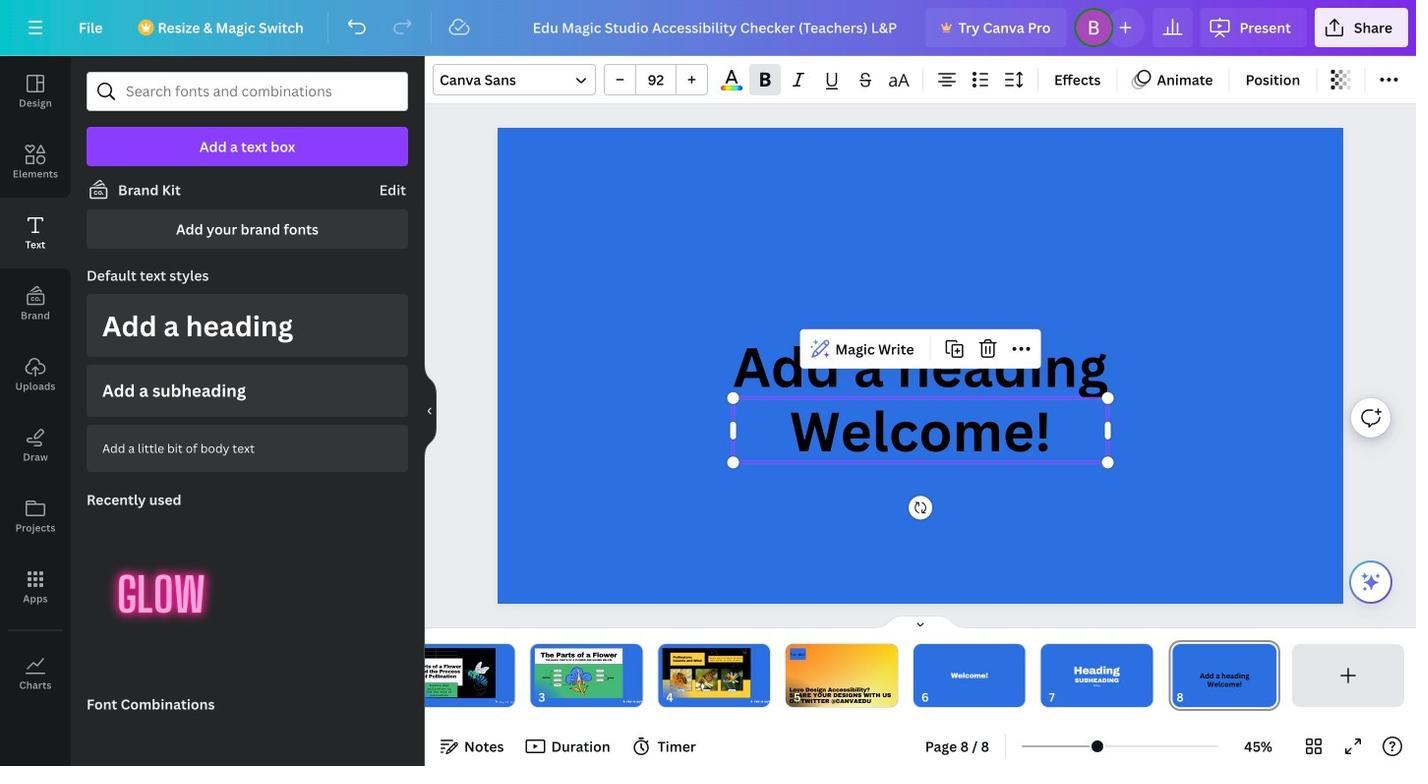 Task type: describe. For each thing, give the bounding box(es) containing it.
hide pages image
[[874, 615, 968, 631]]

3 pink rectangle image from the left
[[663, 649, 751, 699]]

2 pink rectangle image from the left
[[535, 649, 623, 699]]

Page title text field
[[1193, 688, 1201, 707]]

1 pink rectangle image from the left
[[407, 649, 496, 699]]

hide image
[[424, 364, 437, 459]]

– – number field
[[643, 70, 670, 89]]

colour range image
[[721, 86, 743, 91]]



Task type: locate. For each thing, give the bounding box(es) containing it.
canva assistant image
[[1360, 571, 1383, 594]]

Search fonts and combinations search field
[[126, 73, 369, 110]]

side panel tab list
[[0, 56, 71, 709]]

main menu bar
[[0, 0, 1417, 56]]

2 horizontal spatial pink rectangle image
[[663, 649, 751, 699]]

Zoom button
[[1227, 731, 1291, 763]]

group
[[604, 64, 708, 95], [216, 712, 240, 736]]

1 horizontal spatial pink rectangle image
[[535, 649, 623, 699]]

0 horizontal spatial pink rectangle image
[[407, 649, 496, 699]]

0 vertical spatial group
[[604, 64, 708, 95]]

0 horizontal spatial group
[[216, 712, 240, 736]]

page 8 image
[[1169, 644, 1281, 707]]

Design title text field
[[517, 8, 919, 47]]

pink rectangle image
[[407, 649, 496, 699], [535, 649, 623, 699], [663, 649, 751, 699]]

1 vertical spatial group
[[216, 712, 240, 736]]

1 horizontal spatial group
[[604, 64, 708, 95]]



Task type: vqa. For each thing, say whether or not it's contained in the screenshot.
the topmost be
no



